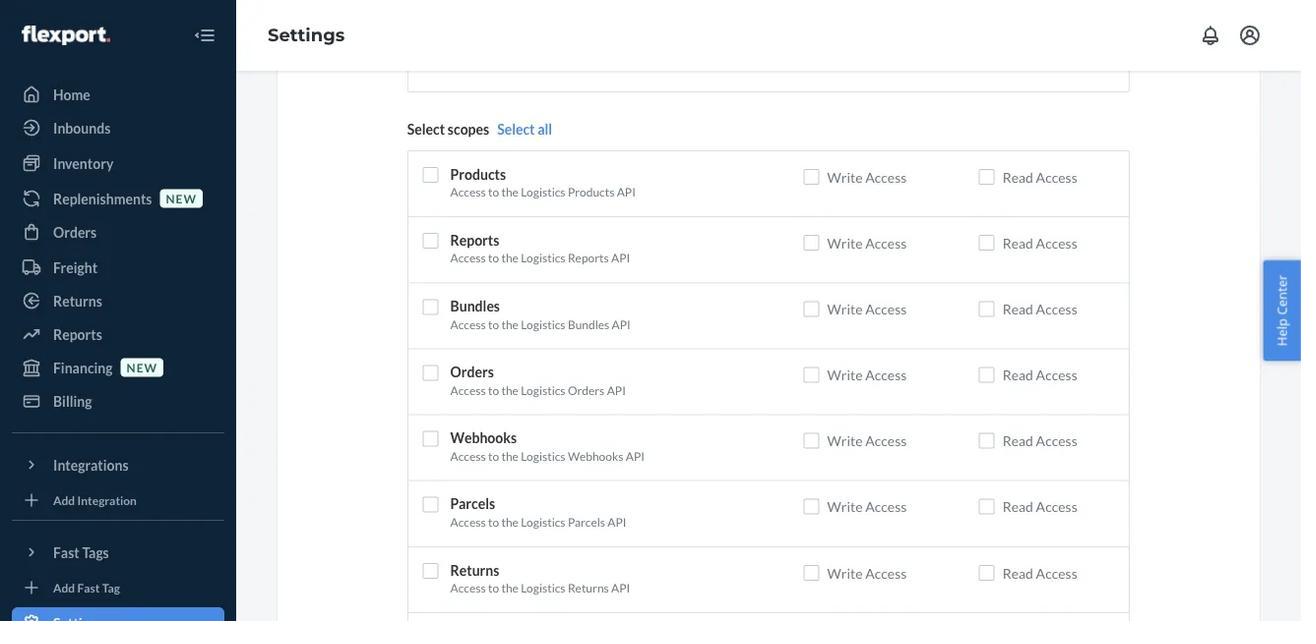 Task type: vqa. For each thing, say whether or not it's contained in the screenshot.
the 'api' within the PARCELS ACCESS TO THE LOGISTICS PARCELS API
yes



Task type: describe. For each thing, give the bounding box(es) containing it.
write for products
[[827, 169, 863, 186]]

api for bundles
[[612, 317, 631, 331]]

read access for webhooks
[[1002, 433, 1077, 450]]

bundles access to the logistics bundles api
[[450, 298, 631, 331]]

reports for reports
[[53, 326, 102, 343]]

orders for orders access to the logistics orders api
[[450, 364, 494, 381]]

2 horizontal spatial orders
[[568, 383, 605, 398]]

close navigation image
[[193, 24, 217, 47]]

products access to the logistics products api
[[450, 166, 636, 199]]

the for reports
[[501, 251, 518, 265]]

read access for returns
[[1002, 565, 1077, 582]]

write access for returns
[[827, 565, 907, 582]]

read for parcels
[[1002, 499, 1033, 516]]

0 horizontal spatial parcels
[[450, 496, 495, 513]]

to for reports
[[488, 251, 499, 265]]

read for products
[[1002, 169, 1033, 186]]

inventory link
[[12, 148, 224, 179]]

read access for reports
[[1002, 235, 1077, 252]]

the for webhooks
[[501, 449, 518, 464]]

settings
[[268, 24, 345, 46]]

write for orders
[[827, 367, 863, 384]]

scopes
[[448, 121, 489, 137]]

returns access to the logistics returns api
[[450, 562, 630, 596]]

read for bundles
[[1002, 301, 1033, 318]]

0 vertical spatial webhooks
[[450, 430, 517, 447]]

logistics for bundles
[[521, 317, 565, 331]]

logistics for products
[[521, 185, 565, 199]]

integration
[[77, 493, 137, 508]]

center
[[1273, 275, 1291, 316]]

read access for parcels
[[1002, 499, 1077, 516]]

freight link
[[12, 252, 224, 283]]

write access for webhooks
[[827, 433, 907, 450]]

read access for orders
[[1002, 367, 1077, 384]]

access inside returns access to the logistics returns api
[[450, 582, 486, 596]]

read for returns
[[1002, 565, 1033, 582]]

write access for parcels
[[827, 499, 907, 516]]

add integration
[[53, 493, 137, 508]]

help center
[[1273, 275, 1291, 347]]

access inside "webhooks access to the logistics webhooks api"
[[450, 449, 486, 464]]

api for webhooks
[[626, 449, 645, 464]]

write for reports
[[827, 235, 863, 252]]

reports link
[[12, 319, 224, 350]]

api for returns
[[611, 582, 630, 596]]

0 vertical spatial products
[[450, 166, 506, 183]]

orders for orders
[[53, 224, 97, 241]]

write for returns
[[827, 565, 863, 582]]

integrations
[[53, 457, 129, 474]]

0 vertical spatial bundles
[[450, 298, 500, 315]]

2 horizontal spatial returns
[[568, 582, 609, 596]]

api for reports
[[611, 251, 630, 265]]

add for add fast tag
[[53, 581, 75, 595]]

read for reports
[[1002, 235, 1033, 252]]

to for parcels
[[488, 515, 499, 530]]

replenishments
[[53, 190, 152, 207]]

access inside products access to the logistics products api
[[450, 185, 486, 199]]

access inside reports access to the logistics reports api
[[450, 251, 486, 265]]

reports access to the logistics reports api
[[450, 232, 630, 265]]

returns for returns
[[53, 293, 102, 310]]

open account menu image
[[1238, 24, 1262, 47]]

1 horizontal spatial bundles
[[568, 317, 609, 331]]

the for orders
[[501, 383, 518, 398]]

select scopes select all
[[407, 121, 552, 137]]

2 select from the left
[[497, 121, 535, 137]]

fast inside dropdown button
[[53, 545, 79, 561]]

integrations button
[[12, 450, 224, 481]]

home link
[[12, 79, 224, 110]]



Task type: locate. For each thing, give the bounding box(es) containing it.
2 vertical spatial reports
[[53, 326, 102, 343]]

1 horizontal spatial select
[[497, 121, 535, 137]]

1 read from the top
[[1002, 169, 1033, 186]]

api inside "webhooks access to the logistics webhooks api"
[[626, 449, 645, 464]]

select all button
[[497, 119, 552, 139]]

1 vertical spatial bundles
[[568, 317, 609, 331]]

api inside the parcels access to the logistics parcels api
[[608, 515, 626, 530]]

7 write access from the top
[[827, 565, 907, 582]]

logistics inside products access to the logistics products api
[[521, 185, 565, 199]]

5 logistics from the top
[[521, 449, 565, 464]]

flexport logo image
[[22, 26, 110, 45]]

3 to from the top
[[488, 317, 499, 331]]

logistics for webhooks
[[521, 449, 565, 464]]

home
[[53, 86, 90, 103]]

access inside the parcels access to the logistics parcels api
[[450, 515, 486, 530]]

new for replenishments
[[166, 191, 197, 206]]

2 logistics from the top
[[521, 251, 565, 265]]

6 to from the top
[[488, 515, 499, 530]]

1 horizontal spatial parcels
[[568, 515, 605, 530]]

6 the from the top
[[501, 515, 518, 530]]

write access for products
[[827, 169, 907, 186]]

the for bundles
[[501, 317, 518, 331]]

open notifications image
[[1199, 24, 1222, 47]]

None text field
[[407, 53, 1130, 93]]

logistics up bundles access to the logistics bundles api
[[521, 251, 565, 265]]

parcels access to the logistics parcels api
[[450, 496, 626, 530]]

1 vertical spatial new
[[127, 361, 158, 375]]

to down select scopes select all
[[488, 185, 499, 199]]

select left all
[[497, 121, 535, 137]]

4 write access from the top
[[827, 367, 907, 384]]

0 vertical spatial returns
[[53, 293, 102, 310]]

the up orders access to the logistics orders api
[[501, 317, 518, 331]]

write for bundles
[[827, 301, 863, 318]]

products up reports access to the logistics reports api
[[568, 185, 614, 199]]

5 write from the top
[[827, 433, 863, 450]]

0 vertical spatial fast
[[53, 545, 79, 561]]

3 logistics from the top
[[521, 317, 565, 331]]

4 the from the top
[[501, 383, 518, 398]]

api for parcels
[[608, 515, 626, 530]]

1 vertical spatial reports
[[568, 251, 609, 265]]

2 write from the top
[[827, 235, 863, 252]]

write access for orders
[[827, 367, 907, 384]]

1 vertical spatial returns
[[450, 562, 499, 579]]

2 read access from the top
[[1002, 235, 1077, 252]]

the up bundles access to the logistics bundles api
[[501, 251, 518, 265]]

all
[[538, 121, 552, 137]]

0 horizontal spatial orders
[[53, 224, 97, 241]]

new up orders link
[[166, 191, 197, 206]]

0 horizontal spatial bundles
[[450, 298, 500, 315]]

write access for bundles
[[827, 301, 907, 318]]

financing
[[53, 360, 113, 376]]

access
[[865, 169, 907, 186], [1036, 169, 1077, 186], [450, 185, 486, 199], [865, 235, 907, 252], [1036, 235, 1077, 252], [450, 251, 486, 265], [865, 301, 907, 318], [1036, 301, 1077, 318], [450, 317, 486, 331], [865, 367, 907, 384], [1036, 367, 1077, 384], [450, 383, 486, 398], [865, 433, 907, 450], [1036, 433, 1077, 450], [450, 449, 486, 464], [865, 499, 907, 516], [1036, 499, 1077, 516], [450, 515, 486, 530], [865, 565, 907, 582], [1036, 565, 1077, 582], [450, 582, 486, 596]]

webhooks
[[450, 430, 517, 447], [568, 449, 623, 464]]

1 vertical spatial add
[[53, 581, 75, 595]]

4 write from the top
[[827, 367, 863, 384]]

products down select scopes select all
[[450, 166, 506, 183]]

to inside returns access to the logistics returns api
[[488, 582, 499, 596]]

to for bundles
[[488, 317, 499, 331]]

the for parcels
[[501, 515, 518, 530]]

2 add from the top
[[53, 581, 75, 595]]

inbounds
[[53, 120, 111, 136]]

fast tags
[[53, 545, 109, 561]]

1 the from the top
[[501, 185, 518, 199]]

the inside products access to the logistics products api
[[501, 185, 518, 199]]

the inside returns access to the logistics returns api
[[501, 582, 518, 596]]

5 write access from the top
[[827, 433, 907, 450]]

api inside products access to the logistics products api
[[617, 185, 636, 199]]

2 vertical spatial orders
[[568, 383, 605, 398]]

logistics up returns access to the logistics returns api
[[521, 515, 565, 530]]

1 horizontal spatial reports
[[450, 232, 499, 249]]

to inside orders access to the logistics orders api
[[488, 383, 499, 398]]

3 the from the top
[[501, 317, 518, 331]]

api for orders
[[607, 383, 626, 398]]

logistics for orders
[[521, 383, 565, 398]]

7 the from the top
[[501, 582, 518, 596]]

1 vertical spatial fast
[[77, 581, 100, 595]]

write access
[[827, 169, 907, 186], [827, 235, 907, 252], [827, 301, 907, 318], [827, 367, 907, 384], [827, 433, 907, 450], [827, 499, 907, 516], [827, 565, 907, 582]]

orders link
[[12, 217, 224, 248]]

the for returns
[[501, 582, 518, 596]]

parcels up returns access to the logistics returns api
[[568, 515, 605, 530]]

1 vertical spatial webhooks
[[568, 449, 623, 464]]

the for products
[[501, 185, 518, 199]]

read access for products
[[1002, 169, 1077, 186]]

orders down bundles access to the logistics bundles api
[[450, 364, 494, 381]]

settings link
[[268, 24, 345, 46]]

logistics for returns
[[521, 582, 565, 596]]

the up reports access to the logistics reports api
[[501, 185, 518, 199]]

0 horizontal spatial webhooks
[[450, 430, 517, 447]]

bundles down reports access to the logistics reports api
[[450, 298, 500, 315]]

0 vertical spatial reports
[[450, 232, 499, 249]]

tag
[[102, 581, 120, 595]]

1 write access from the top
[[827, 169, 907, 186]]

add left integration
[[53, 493, 75, 508]]

logistics inside "webhooks access to the logistics webhooks api"
[[521, 449, 565, 464]]

1 horizontal spatial returns
[[450, 562, 499, 579]]

to inside products access to the logistics products api
[[488, 185, 499, 199]]

1 vertical spatial orders
[[450, 364, 494, 381]]

the up returns access to the logistics returns api
[[501, 515, 518, 530]]

freight
[[53, 259, 97, 276]]

to for webhooks
[[488, 449, 499, 464]]

parcels
[[450, 496, 495, 513], [568, 515, 605, 530]]

logistics
[[521, 185, 565, 199], [521, 251, 565, 265], [521, 317, 565, 331], [521, 383, 565, 398], [521, 449, 565, 464], [521, 515, 565, 530], [521, 582, 565, 596]]

5 read access from the top
[[1002, 433, 1077, 450]]

fast
[[53, 545, 79, 561], [77, 581, 100, 595]]

logistics inside the parcels access to the logistics parcels api
[[521, 515, 565, 530]]

1 write from the top
[[827, 169, 863, 186]]

to inside bundles access to the logistics bundles api
[[488, 317, 499, 331]]

0 vertical spatial orders
[[53, 224, 97, 241]]

6 logistics from the top
[[521, 515, 565, 530]]

help center button
[[1263, 260, 1301, 362]]

1 to from the top
[[488, 185, 499, 199]]

logistics up the parcels access to the logistics parcels api
[[521, 449, 565, 464]]

billing
[[53, 393, 92, 410]]

to up the parcels access to the logistics parcels api
[[488, 449, 499, 464]]

7 to from the top
[[488, 582, 499, 596]]

api inside orders access to the logistics orders api
[[607, 383, 626, 398]]

7 read from the top
[[1002, 565, 1033, 582]]

select
[[407, 121, 445, 137], [497, 121, 535, 137]]

the
[[501, 185, 518, 199], [501, 251, 518, 265], [501, 317, 518, 331], [501, 383, 518, 398], [501, 449, 518, 464], [501, 515, 518, 530], [501, 582, 518, 596]]

products
[[450, 166, 506, 183], [568, 185, 614, 199]]

to
[[488, 185, 499, 199], [488, 251, 499, 265], [488, 317, 499, 331], [488, 383, 499, 398], [488, 449, 499, 464], [488, 515, 499, 530], [488, 582, 499, 596]]

6 read from the top
[[1002, 499, 1033, 516]]

add fast tag link
[[12, 577, 224, 600]]

logistics inside orders access to the logistics orders api
[[521, 383, 565, 398]]

parcels down "webhooks access to the logistics webhooks api"
[[450, 496, 495, 513]]

add
[[53, 493, 75, 508], [53, 581, 75, 595]]

logistics for parcels
[[521, 515, 565, 530]]

add for add integration
[[53, 493, 75, 508]]

access inside bundles access to the logistics bundles api
[[450, 317, 486, 331]]

returns
[[53, 293, 102, 310], [450, 562, 499, 579], [568, 582, 609, 596]]

3 read from the top
[[1002, 301, 1033, 318]]

logistics down the parcels access to the logistics parcels api
[[521, 582, 565, 596]]

the up the parcels access to the logistics parcels api
[[501, 449, 518, 464]]

0 horizontal spatial returns
[[53, 293, 102, 310]]

the inside bundles access to the logistics bundles api
[[501, 317, 518, 331]]

the inside orders access to the logistics orders api
[[501, 383, 518, 398]]

help
[[1273, 319, 1291, 347]]

to for products
[[488, 185, 499, 199]]

to for orders
[[488, 383, 499, 398]]

7 logistics from the top
[[521, 582, 565, 596]]

3 read access from the top
[[1002, 301, 1077, 318]]

0 horizontal spatial select
[[407, 121, 445, 137]]

1 horizontal spatial webhooks
[[568, 449, 623, 464]]

read for webhooks
[[1002, 433, 1033, 450]]

1 horizontal spatial new
[[166, 191, 197, 206]]

the inside "webhooks access to the logistics webhooks api"
[[501, 449, 518, 464]]

fast left tags
[[53, 545, 79, 561]]

5 read from the top
[[1002, 433, 1033, 450]]

logistics inside bundles access to the logistics bundles api
[[521, 317, 565, 331]]

logistics inside reports access to the logistics reports api
[[521, 251, 565, 265]]

write for parcels
[[827, 499, 863, 516]]

webhooks up the parcels access to the logistics parcels api
[[568, 449, 623, 464]]

1 add from the top
[[53, 493, 75, 508]]

1 read access from the top
[[1002, 169, 1077, 186]]

2 write access from the top
[[827, 235, 907, 252]]

logistics for reports
[[521, 251, 565, 265]]

3 write from the top
[[827, 301, 863, 318]]

webhooks access to the logistics webhooks api
[[450, 430, 645, 464]]

to inside "webhooks access to the logistics webhooks api"
[[488, 449, 499, 464]]

reports up financing
[[53, 326, 102, 343]]

to inside reports access to the logistics reports api
[[488, 251, 499, 265]]

orders up freight
[[53, 224, 97, 241]]

to up returns access to the logistics returns api
[[488, 515, 499, 530]]

the inside the parcels access to the logistics parcels api
[[501, 515, 518, 530]]

6 write from the top
[[827, 499, 863, 516]]

None checkbox
[[423, 167, 438, 183], [423, 233, 438, 249], [804, 235, 819, 251], [423, 299, 438, 315], [804, 301, 819, 317], [979, 434, 995, 449], [979, 500, 995, 515], [423, 564, 438, 580], [804, 566, 819, 582], [979, 566, 995, 582], [423, 167, 438, 183], [423, 233, 438, 249], [804, 235, 819, 251], [423, 299, 438, 315], [804, 301, 819, 317], [979, 434, 995, 449], [979, 500, 995, 515], [423, 564, 438, 580], [804, 566, 819, 582], [979, 566, 995, 582]]

reports
[[450, 232, 499, 249], [568, 251, 609, 265], [53, 326, 102, 343]]

None checkbox
[[804, 169, 819, 185], [979, 169, 995, 185], [979, 235, 995, 251], [979, 301, 995, 317], [423, 366, 438, 381], [804, 368, 819, 383], [979, 368, 995, 383], [423, 432, 438, 447], [804, 434, 819, 449], [423, 498, 438, 513], [804, 500, 819, 515], [804, 169, 819, 185], [979, 169, 995, 185], [979, 235, 995, 251], [979, 301, 995, 317], [423, 366, 438, 381], [804, 368, 819, 383], [979, 368, 995, 383], [423, 432, 438, 447], [804, 434, 819, 449], [423, 498, 438, 513], [804, 500, 819, 515]]

read access
[[1002, 169, 1077, 186], [1002, 235, 1077, 252], [1002, 301, 1077, 318], [1002, 367, 1077, 384], [1002, 433, 1077, 450], [1002, 499, 1077, 516], [1002, 565, 1077, 582]]

0 horizontal spatial products
[[450, 166, 506, 183]]

4 to from the top
[[488, 383, 499, 398]]

api for products
[[617, 185, 636, 199]]

returns for returns access to the logistics returns api
[[450, 562, 499, 579]]

7 write from the top
[[827, 565, 863, 582]]

orders
[[53, 224, 97, 241], [450, 364, 494, 381], [568, 383, 605, 398]]

fast left 'tag'
[[77, 581, 100, 595]]

fast tags button
[[12, 537, 224, 569]]

write
[[827, 169, 863, 186], [827, 235, 863, 252], [827, 301, 863, 318], [827, 367, 863, 384], [827, 433, 863, 450], [827, 499, 863, 516], [827, 565, 863, 582]]

5 to from the top
[[488, 449, 499, 464]]

orders access to the logistics orders api
[[450, 364, 626, 398]]

logistics up "webhooks access to the logistics webhooks api"
[[521, 383, 565, 398]]

returns link
[[12, 285, 224, 317]]

6 write access from the top
[[827, 499, 907, 516]]

the up "webhooks access to the logistics webhooks api"
[[501, 383, 518, 398]]

api
[[617, 185, 636, 199], [611, 251, 630, 265], [612, 317, 631, 331], [607, 383, 626, 398], [626, 449, 645, 464], [608, 515, 626, 530], [611, 582, 630, 596]]

write access for reports
[[827, 235, 907, 252]]

api inside reports access to the logistics reports api
[[611, 251, 630, 265]]

2 the from the top
[[501, 251, 518, 265]]

7 read access from the top
[[1002, 565, 1077, 582]]

2 read from the top
[[1002, 235, 1033, 252]]

6 read access from the top
[[1002, 499, 1077, 516]]

write for webhooks
[[827, 433, 863, 450]]

reports for reports access to the logistics reports api
[[450, 232, 499, 249]]

new down 'reports' link
[[127, 361, 158, 375]]

read access for bundles
[[1002, 301, 1077, 318]]

select left scopes
[[407, 121, 445, 137]]

4 read access from the top
[[1002, 367, 1077, 384]]

3 write access from the top
[[827, 301, 907, 318]]

0 horizontal spatial reports
[[53, 326, 102, 343]]

webhooks down orders access to the logistics orders api
[[450, 430, 517, 447]]

0 vertical spatial new
[[166, 191, 197, 206]]

access inside orders access to the logistics orders api
[[450, 383, 486, 398]]

1 horizontal spatial products
[[568, 185, 614, 199]]

add fast tag
[[53, 581, 120, 595]]

billing link
[[12, 386, 224, 417]]

add down fast tags
[[53, 581, 75, 595]]

api inside returns access to the logistics returns api
[[611, 582, 630, 596]]

to inside the parcels access to the logistics parcels api
[[488, 515, 499, 530]]

the down the parcels access to the logistics parcels api
[[501, 582, 518, 596]]

read for orders
[[1002, 367, 1033, 384]]

new for financing
[[127, 361, 158, 375]]

0 vertical spatial parcels
[[450, 496, 495, 513]]

to down the parcels access to the logistics parcels api
[[488, 582, 499, 596]]

inventory
[[53, 155, 114, 172]]

to up bundles access to the logistics bundles api
[[488, 251, 499, 265]]

bundles up orders access to the logistics orders api
[[568, 317, 609, 331]]

tags
[[82, 545, 109, 561]]

0 horizontal spatial new
[[127, 361, 158, 375]]

logistics up orders access to the logistics orders api
[[521, 317, 565, 331]]

4 logistics from the top
[[521, 383, 565, 398]]

reports down products access to the logistics products api
[[450, 232, 499, 249]]

read
[[1002, 169, 1033, 186], [1002, 235, 1033, 252], [1002, 301, 1033, 318], [1002, 367, 1033, 384], [1002, 433, 1033, 450], [1002, 499, 1033, 516], [1002, 565, 1033, 582]]

orders up "webhooks access to the logistics webhooks api"
[[568, 383, 605, 398]]

to for returns
[[488, 582, 499, 596]]

reports up bundles access to the logistics bundles api
[[568, 251, 609, 265]]

logistics inside returns access to the logistics returns api
[[521, 582, 565, 596]]

to up orders access to the logistics orders api
[[488, 317, 499, 331]]

1 vertical spatial products
[[568, 185, 614, 199]]

api inside bundles access to the logistics bundles api
[[612, 317, 631, 331]]

inbounds link
[[12, 112, 224, 144]]

5 the from the top
[[501, 449, 518, 464]]

the inside reports access to the logistics reports api
[[501, 251, 518, 265]]

logistics up reports access to the logistics reports api
[[521, 185, 565, 199]]

2 vertical spatial returns
[[568, 582, 609, 596]]

4 read from the top
[[1002, 367, 1033, 384]]

0 vertical spatial add
[[53, 493, 75, 508]]

1 select from the left
[[407, 121, 445, 137]]

2 to from the top
[[488, 251, 499, 265]]

new
[[166, 191, 197, 206], [127, 361, 158, 375]]

add integration link
[[12, 489, 224, 513]]

2 horizontal spatial reports
[[568, 251, 609, 265]]

1 vertical spatial parcels
[[568, 515, 605, 530]]

1 horizontal spatial orders
[[450, 364, 494, 381]]

to up "webhooks access to the logistics webhooks api"
[[488, 383, 499, 398]]

1 logistics from the top
[[521, 185, 565, 199]]

bundles
[[450, 298, 500, 315], [568, 317, 609, 331]]



